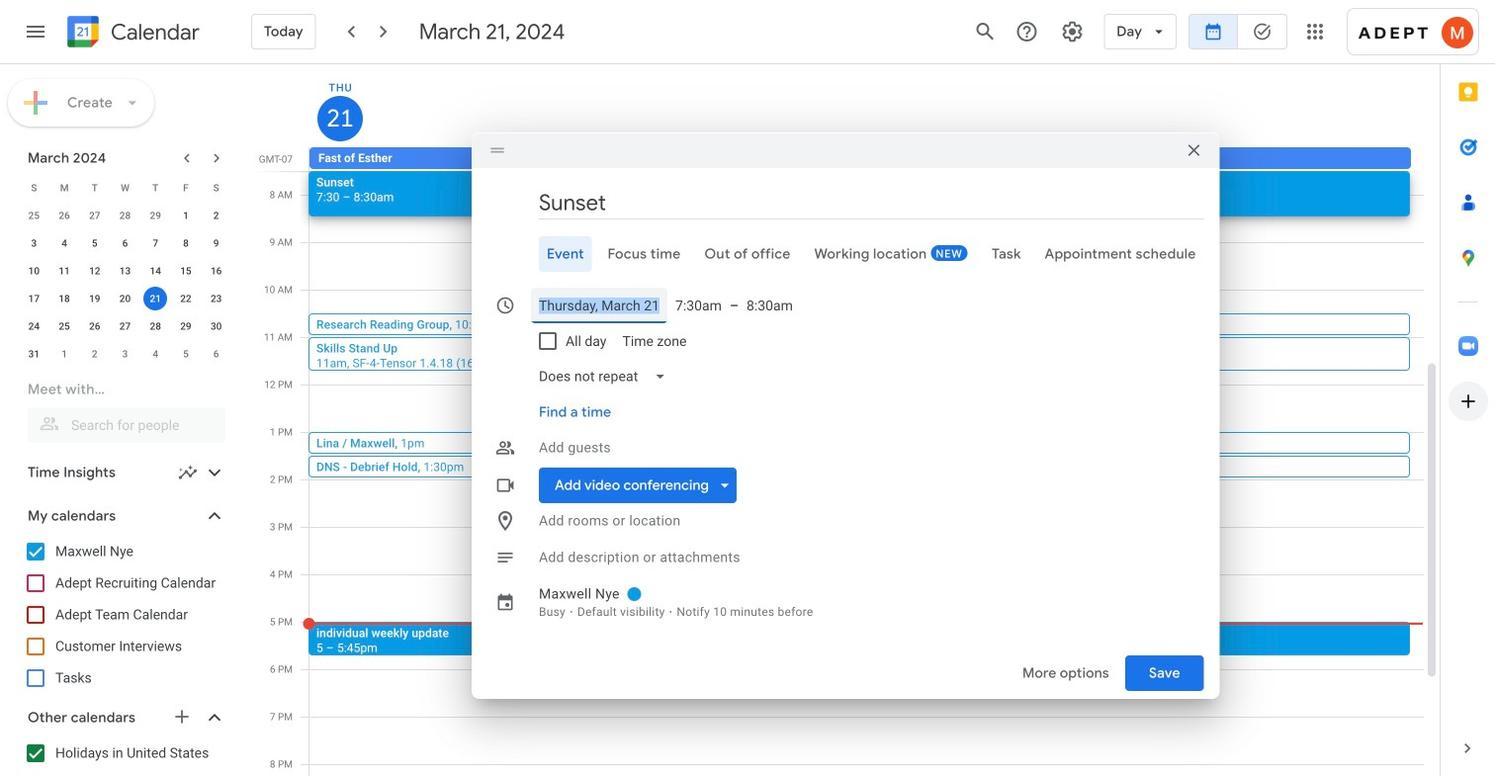 Task type: describe. For each thing, give the bounding box(es) containing it.
0 horizontal spatial tab list
[[488, 236, 1205, 272]]

row up add title text box
[[301, 147, 1440, 171]]

20 element
[[113, 287, 137, 311]]

to element
[[730, 298, 739, 314]]

27 element
[[113, 315, 137, 338]]

my calendars list
[[4, 536, 245, 694]]

3 element
[[22, 231, 46, 255]]

21, today element
[[144, 287, 167, 311]]

february 29 element
[[144, 204, 167, 228]]

row down 6 element
[[19, 257, 231, 285]]

26 element
[[83, 315, 107, 338]]

row down "february 28" element
[[19, 230, 231, 257]]

1 element
[[174, 204, 198, 228]]

april 3 element
[[113, 342, 137, 366]]

row down '20' element
[[19, 313, 231, 340]]

add other calendars image
[[172, 707, 192, 727]]

31 element
[[22, 342, 46, 366]]

Start time text field
[[676, 288, 722, 323]]

5 element
[[83, 231, 107, 255]]

february 27 element
[[83, 204, 107, 228]]

other calendars list
[[4, 738, 245, 777]]

new element
[[931, 245, 968, 261]]

7 element
[[144, 231, 167, 255]]

2 element
[[204, 204, 228, 228]]

25 element
[[52, 315, 76, 338]]

settings menu image
[[1061, 20, 1085, 44]]

april 4 element
[[144, 342, 167, 366]]

29 element
[[174, 315, 198, 338]]

24 element
[[22, 315, 46, 338]]

18 element
[[52, 287, 76, 311]]



Task type: locate. For each thing, give the bounding box(es) containing it.
1 horizontal spatial tab list
[[1441, 64, 1496, 721]]

17 element
[[22, 287, 46, 311]]

april 5 element
[[174, 342, 198, 366]]

4 element
[[52, 231, 76, 255]]

row up 6 element
[[19, 202, 231, 230]]

calendar element
[[63, 12, 200, 55]]

cell inside march 2024 grid
[[140, 285, 171, 313]]

cell
[[140, 285, 171, 313]]

15 element
[[174, 259, 198, 283]]

row down 27 element
[[19, 340, 231, 368]]

6 element
[[113, 231, 137, 255]]

column header
[[310, 64, 1425, 147]]

Add title text field
[[539, 188, 1205, 218]]

9 element
[[204, 231, 228, 255]]

february 28 element
[[113, 204, 137, 228]]

tab list
[[1441, 64, 1496, 721], [488, 236, 1205, 272]]

14 element
[[144, 259, 167, 283]]

22 element
[[174, 287, 198, 311]]

thursday, march 21, today element
[[318, 96, 363, 141]]

heading
[[107, 20, 200, 44]]

february 25 element
[[22, 204, 46, 228]]

10 element
[[22, 259, 46, 283]]

Start date text field
[[539, 288, 660, 323]]

main drawer image
[[24, 20, 47, 44]]

8 element
[[174, 231, 198, 255]]

23 element
[[204, 287, 228, 311]]

28 element
[[144, 315, 167, 338]]

End time text field
[[747, 288, 794, 323]]

16 element
[[204, 259, 228, 283]]

12 element
[[83, 259, 107, 283]]

Search for people to meet text field
[[40, 408, 214, 443]]

None search field
[[0, 372, 245, 443]]

None field
[[531, 359, 682, 395]]

row up "february 28" element
[[19, 174, 231, 202]]

april 1 element
[[52, 342, 76, 366]]

april 2 element
[[83, 342, 107, 366]]

11 element
[[52, 259, 76, 283]]

row group
[[19, 202, 231, 368]]

march 2024 grid
[[19, 174, 231, 368]]

19 element
[[83, 287, 107, 311]]

april 6 element
[[204, 342, 228, 366]]

heading inside calendar element
[[107, 20, 200, 44]]

13 element
[[113, 259, 137, 283]]

february 26 element
[[52, 204, 76, 228]]

row down '13' element
[[19, 285, 231, 313]]

row
[[301, 147, 1440, 171], [19, 174, 231, 202], [19, 202, 231, 230], [19, 230, 231, 257], [19, 257, 231, 285], [19, 285, 231, 313], [19, 313, 231, 340], [19, 340, 231, 368]]

grid
[[253, 64, 1440, 777]]

30 element
[[204, 315, 228, 338]]



Task type: vqa. For each thing, say whether or not it's contained in the screenshot.
'W' inside June grid
no



